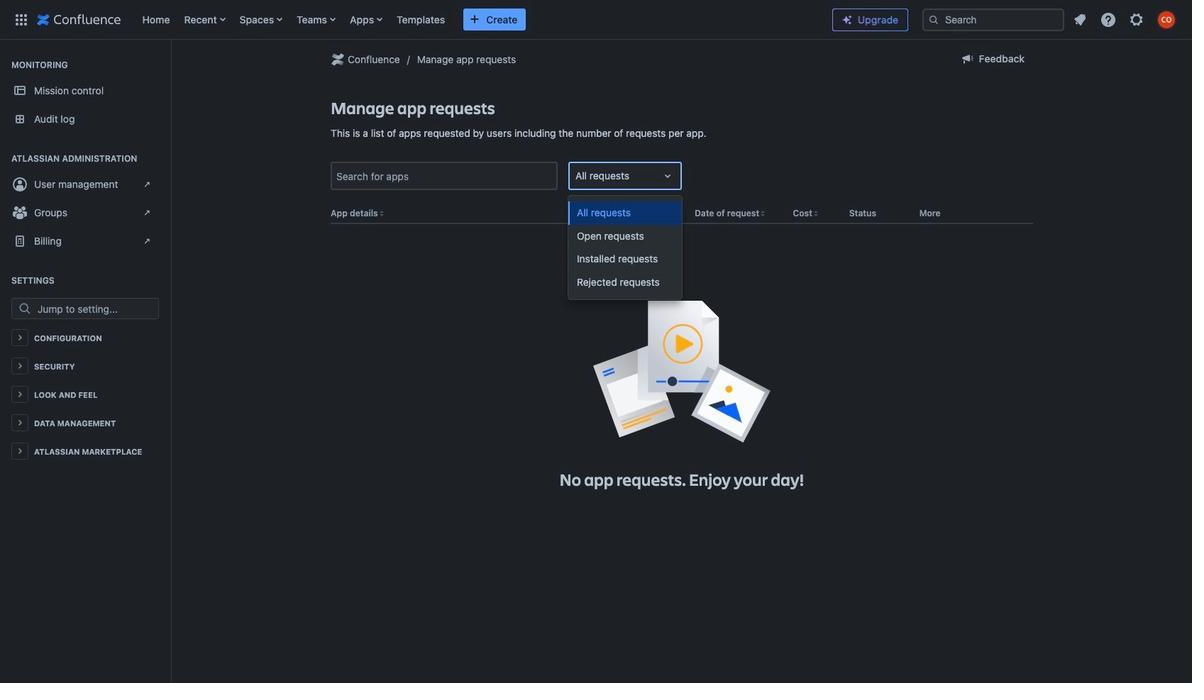 Task type: describe. For each thing, give the bounding box(es) containing it.
Settings Search field
[[33, 299, 158, 319]]

global element
[[9, 0, 821, 39]]

notification icon image
[[1072, 11, 1089, 28]]

premium image
[[842, 14, 853, 26]]

help icon image
[[1100, 11, 1117, 28]]

search image
[[928, 14, 940, 25]]



Task type: vqa. For each thing, say whether or not it's contained in the screenshot.
Dismiss Quickstart icon
no



Task type: locate. For each thing, give the bounding box(es) containing it.
appswitcher icon image
[[13, 11, 30, 28]]

settings icon image
[[1128, 11, 1145, 28]]

confluence image
[[37, 11, 121, 28], [37, 11, 121, 28]]

list for appswitcher icon
[[135, 0, 821, 39]]

list for premium icon
[[1067, 7, 1184, 32]]

context icon image
[[329, 51, 346, 68], [329, 51, 346, 68]]

banner
[[0, 0, 1192, 43]]

Search field
[[923, 8, 1064, 31]]

Search for requested apps field
[[332, 164, 556, 189]]

None text field
[[576, 169, 578, 184]]

0 horizontal spatial list
[[135, 0, 821, 39]]

1 horizontal spatial list
[[1067, 7, 1184, 32]]

open image
[[659, 168, 676, 185]]

collapse sidebar image
[[155, 47, 186, 75]]

list
[[135, 0, 821, 39], [1067, 7, 1184, 32]]

None search field
[[923, 8, 1064, 31]]



